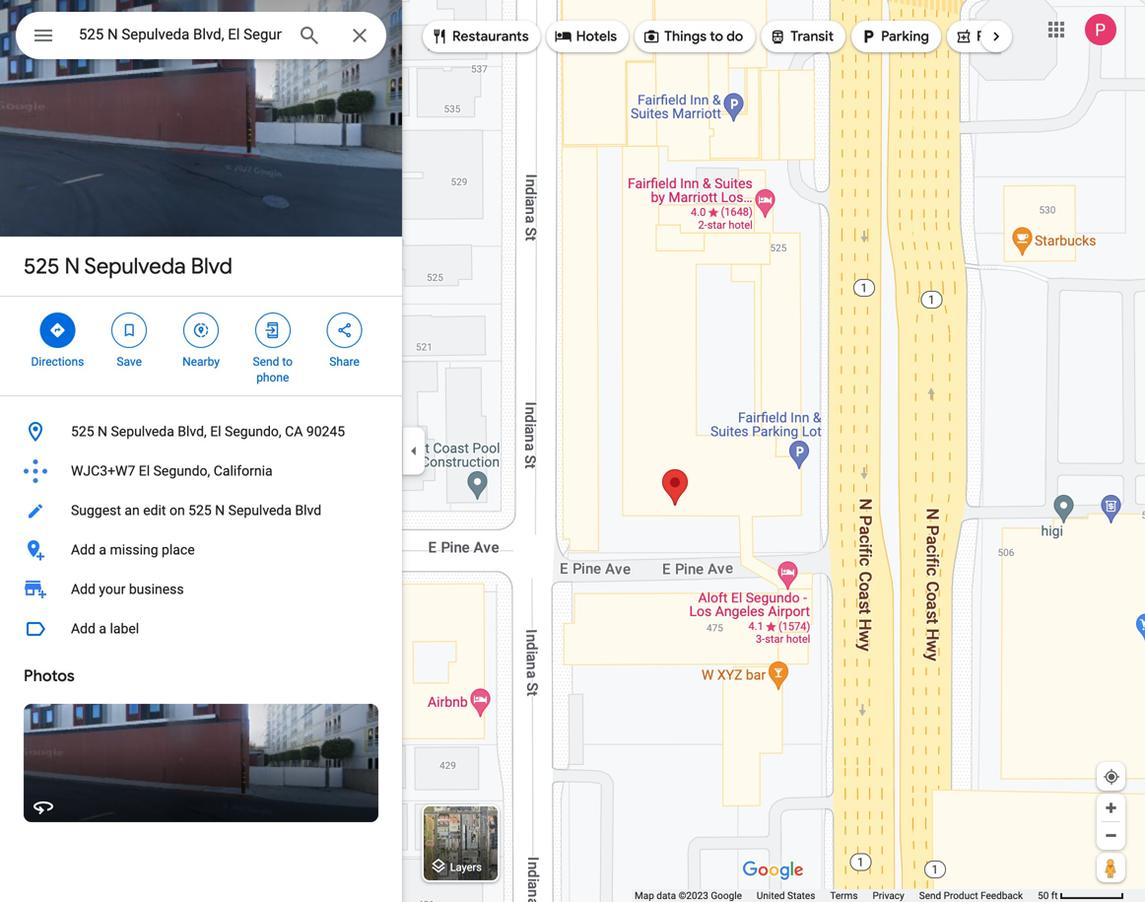 Task type: describe. For each thing, give the bounding box(es) containing it.
50 ft
[[1038, 890, 1058, 902]]

2 horizontal spatial 525
[[188, 502, 212, 519]]

an
[[125, 502, 140, 519]]

show your location image
[[1103, 768, 1121, 786]]

50 ft button
[[1038, 890, 1125, 902]]

add a label
[[71, 621, 139, 637]]

layers
[[450, 861, 482, 873]]

sepulveda for blvd
[[84, 252, 186, 280]]

add your business
[[71, 581, 184, 597]]

zoom in image
[[1104, 801, 1119, 815]]


[[264, 319, 282, 341]]

do
[[727, 28, 744, 45]]

none field inside '525 n sepulveda blvd, el segundo, ca 90245' field
[[79, 23, 282, 46]]

525 n sepulveda blvd, el segundo, ca 90245 button
[[0, 412, 402, 452]]

save
[[117, 355, 142, 369]]

map
[[635, 890, 654, 902]]

on
[[170, 502, 185, 519]]

send for send product feedback
[[920, 890, 942, 902]]

zoom out image
[[1104, 828, 1119, 843]]

sepulveda for blvd,
[[111, 423, 174, 440]]


[[555, 26, 572, 47]]

525 n sepulveda blvd
[[24, 252, 233, 280]]

0 vertical spatial el
[[210, 423, 221, 440]]


[[120, 319, 138, 341]]

add a missing place
[[71, 542, 195, 558]]

footer inside google maps element
[[635, 889, 1038, 902]]

0 vertical spatial segundo,
[[225, 423, 282, 440]]

n for 525 n sepulveda blvd, el segundo, ca 90245
[[98, 423, 107, 440]]

add for add a missing place
[[71, 542, 96, 558]]

 search field
[[16, 12, 386, 63]]

 hotels
[[555, 26, 617, 47]]

place
[[162, 542, 195, 558]]


[[192, 319, 210, 341]]

ft
[[1052, 890, 1058, 902]]

show street view coverage image
[[1097, 853, 1126, 882]]

parking
[[881, 28, 930, 45]]

add a missing place button
[[0, 530, 402, 570]]

edit
[[143, 502, 166, 519]]

nearby
[[182, 355, 220, 369]]

50
[[1038, 890, 1049, 902]]

send product feedback button
[[920, 889, 1023, 902]]

wjc3+w7 el segundo, california
[[71, 463, 273, 479]]


[[860, 26, 878, 47]]

0 vertical spatial blvd
[[191, 252, 233, 280]]

phone
[[257, 371, 289, 384]]

add your business link
[[0, 570, 402, 609]]


[[769, 26, 787, 47]]

a for missing
[[99, 542, 106, 558]]

map data ©2023 google
[[635, 890, 742, 902]]

collapse side panel image
[[403, 440, 425, 462]]

label
[[110, 621, 139, 637]]

available search options for this area region
[[408, 13, 1146, 60]]

actions for 525 n sepulveda blvd region
[[0, 297, 402, 395]]

525 n sepulveda blvd, el segundo, ca 90245
[[71, 423, 345, 440]]

 parking
[[860, 26, 930, 47]]

525 n sepulveda blvd main content
[[0, 0, 402, 902]]

google account: payton hansen  
(payton.hansen@adept.ai) image
[[1085, 14, 1117, 45]]

send for send to phone
[[253, 355, 279, 369]]

photos
[[24, 666, 75, 686]]

california
[[214, 463, 273, 479]]

0 horizontal spatial el
[[139, 463, 150, 479]]

a for label
[[99, 621, 106, 637]]

suggest
[[71, 502, 121, 519]]

product
[[944, 890, 979, 902]]


[[431, 26, 449, 47]]



Task type: vqa. For each thing, say whether or not it's contained in the screenshot.
 ATMs
no



Task type: locate. For each thing, give the bounding box(es) containing it.
1 vertical spatial to
[[282, 355, 293, 369]]

 things to do
[[643, 26, 744, 47]]

send left 'product'
[[920, 890, 942, 902]]

directions
[[31, 355, 84, 369]]

footer
[[635, 889, 1038, 902]]

send product feedback
[[920, 890, 1023, 902]]

terms
[[831, 890, 858, 902]]

0 horizontal spatial segundo,
[[153, 463, 210, 479]]

0 horizontal spatial blvd
[[191, 252, 233, 280]]

2 vertical spatial n
[[215, 502, 225, 519]]

share
[[330, 355, 360, 369]]

sepulveda down california
[[228, 502, 292, 519]]

1 vertical spatial n
[[98, 423, 107, 440]]

0 horizontal spatial 525
[[24, 252, 59, 280]]

states
[[788, 890, 816, 902]]

el right blvd,
[[210, 423, 221, 440]]

sepulveda up 
[[84, 252, 186, 280]]

90245
[[306, 423, 345, 440]]

wjc3+w7
[[71, 463, 135, 479]]

blvd
[[191, 252, 233, 280], [295, 502, 322, 519]]

ca
[[285, 423, 303, 440]]

feedback
[[981, 890, 1023, 902]]

pharmacies
[[977, 28, 1052, 45]]

2 add from the top
[[71, 581, 96, 597]]

send
[[253, 355, 279, 369], [920, 890, 942, 902]]


[[336, 319, 354, 341]]

el up edit
[[139, 463, 150, 479]]

terms button
[[831, 889, 858, 902]]

suggest an edit on 525 n sepulveda blvd button
[[0, 491, 402, 530]]

add a label button
[[0, 609, 402, 649]]

business
[[129, 581, 184, 597]]

1 a from the top
[[99, 542, 106, 558]]

1 vertical spatial el
[[139, 463, 150, 479]]

missing
[[110, 542, 158, 558]]


[[643, 26, 661, 47]]

suggest an edit on 525 n sepulveda blvd
[[71, 502, 322, 519]]

segundo, up california
[[225, 423, 282, 440]]

data
[[657, 890, 676, 902]]

google
[[711, 890, 742, 902]]

2 vertical spatial 525
[[188, 502, 212, 519]]

to inside send to phone
[[282, 355, 293, 369]]

sepulveda inside 525 n sepulveda blvd, el segundo, ca 90245 button
[[111, 423, 174, 440]]

things
[[665, 28, 707, 45]]

united
[[757, 890, 785, 902]]

525 for 525 n sepulveda blvd, el segundo, ca 90245
[[71, 423, 94, 440]]

transit
[[791, 28, 834, 45]]


[[32, 21, 55, 50]]

0 vertical spatial add
[[71, 542, 96, 558]]

1 horizontal spatial n
[[98, 423, 107, 440]]

2 a from the top
[[99, 621, 106, 637]]

525 up wjc3+w7 on the left bottom
[[71, 423, 94, 440]]

525 for 525 n sepulveda blvd
[[24, 252, 59, 280]]

google maps element
[[0, 0, 1146, 902]]

 restaurants
[[431, 26, 529, 47]]

add left your
[[71, 581, 96, 597]]

a left missing
[[99, 542, 106, 558]]

send inside send to phone
[[253, 355, 279, 369]]

wjc3+w7 el segundo, california button
[[0, 452, 402, 491]]

1 vertical spatial 525
[[71, 423, 94, 440]]

0 vertical spatial n
[[65, 252, 80, 280]]

to inside  things to do
[[710, 28, 724, 45]]

0 vertical spatial send
[[253, 355, 279, 369]]

united states
[[757, 890, 816, 902]]

send up the phone
[[253, 355, 279, 369]]

1 vertical spatial add
[[71, 581, 96, 597]]

1 vertical spatial blvd
[[295, 502, 322, 519]]

blvd down ca
[[295, 502, 322, 519]]

n up wjc3+w7 on the left bottom
[[98, 423, 107, 440]]

0 vertical spatial a
[[99, 542, 106, 558]]

525 N Sepulveda Blvd, El Segundo, CA 90245 field
[[16, 12, 386, 59]]

blvd,
[[178, 423, 207, 440]]

hotels
[[576, 28, 617, 45]]

n up  at the left top of the page
[[65, 252, 80, 280]]

a
[[99, 542, 106, 558], [99, 621, 106, 637]]

blvd up 
[[191, 252, 233, 280]]

1 add from the top
[[71, 542, 96, 558]]

n
[[65, 252, 80, 280], [98, 423, 107, 440], [215, 502, 225, 519]]

add left label
[[71, 621, 96, 637]]

sepulveda up wjc3+w7 el segundo, california in the left bottom of the page
[[111, 423, 174, 440]]

sepulveda
[[84, 252, 186, 280], [111, 423, 174, 440], [228, 502, 292, 519]]

add
[[71, 542, 96, 558], [71, 581, 96, 597], [71, 621, 96, 637]]

privacy
[[873, 890, 905, 902]]

0 horizontal spatial n
[[65, 252, 80, 280]]

send inside 'button'
[[920, 890, 942, 902]]

1 horizontal spatial el
[[210, 423, 221, 440]]

add for add your business
[[71, 581, 96, 597]]

footer containing map data ©2023 google
[[635, 889, 1038, 902]]

1 vertical spatial send
[[920, 890, 942, 902]]

 button
[[16, 12, 71, 63]]

segundo, up on
[[153, 463, 210, 479]]

0 horizontal spatial to
[[282, 355, 293, 369]]

1 vertical spatial segundo,
[[153, 463, 210, 479]]

None field
[[79, 23, 282, 46]]

1 horizontal spatial 525
[[71, 423, 94, 440]]

 transit
[[769, 26, 834, 47]]

to up the phone
[[282, 355, 293, 369]]

add down suggest
[[71, 542, 96, 558]]

segundo,
[[225, 423, 282, 440], [153, 463, 210, 479]]

2 vertical spatial add
[[71, 621, 96, 637]]

0 horizontal spatial send
[[253, 355, 279, 369]]

1 horizontal spatial segundo,
[[225, 423, 282, 440]]


[[955, 26, 973, 47]]

el
[[210, 423, 221, 440], [139, 463, 150, 479]]

©2023
[[679, 890, 709, 902]]

 pharmacies
[[955, 26, 1052, 47]]

your
[[99, 581, 126, 597]]

525 up  at the left top of the page
[[24, 252, 59, 280]]

united states button
[[757, 889, 816, 902]]

1 horizontal spatial send
[[920, 890, 942, 902]]

1 vertical spatial a
[[99, 621, 106, 637]]

1 horizontal spatial blvd
[[295, 502, 322, 519]]

0 vertical spatial sepulveda
[[84, 252, 186, 280]]

sepulveda inside the suggest an edit on 525 n sepulveda blvd button
[[228, 502, 292, 519]]

to
[[710, 28, 724, 45], [282, 355, 293, 369]]

525
[[24, 252, 59, 280], [71, 423, 94, 440], [188, 502, 212, 519]]

0 vertical spatial 525
[[24, 252, 59, 280]]

1 horizontal spatial to
[[710, 28, 724, 45]]

n right on
[[215, 502, 225, 519]]

525 right on
[[188, 502, 212, 519]]

1 vertical spatial sepulveda
[[111, 423, 174, 440]]

restaurants
[[453, 28, 529, 45]]

to left do
[[710, 28, 724, 45]]

3 add from the top
[[71, 621, 96, 637]]

privacy button
[[873, 889, 905, 902]]

n for 525 n sepulveda blvd
[[65, 252, 80, 280]]


[[49, 319, 66, 341]]

add for add a label
[[71, 621, 96, 637]]

next page image
[[988, 28, 1006, 45]]

2 vertical spatial sepulveda
[[228, 502, 292, 519]]

0 vertical spatial to
[[710, 28, 724, 45]]

blvd inside button
[[295, 502, 322, 519]]

2 horizontal spatial n
[[215, 502, 225, 519]]

a left label
[[99, 621, 106, 637]]

send to phone
[[253, 355, 293, 384]]



